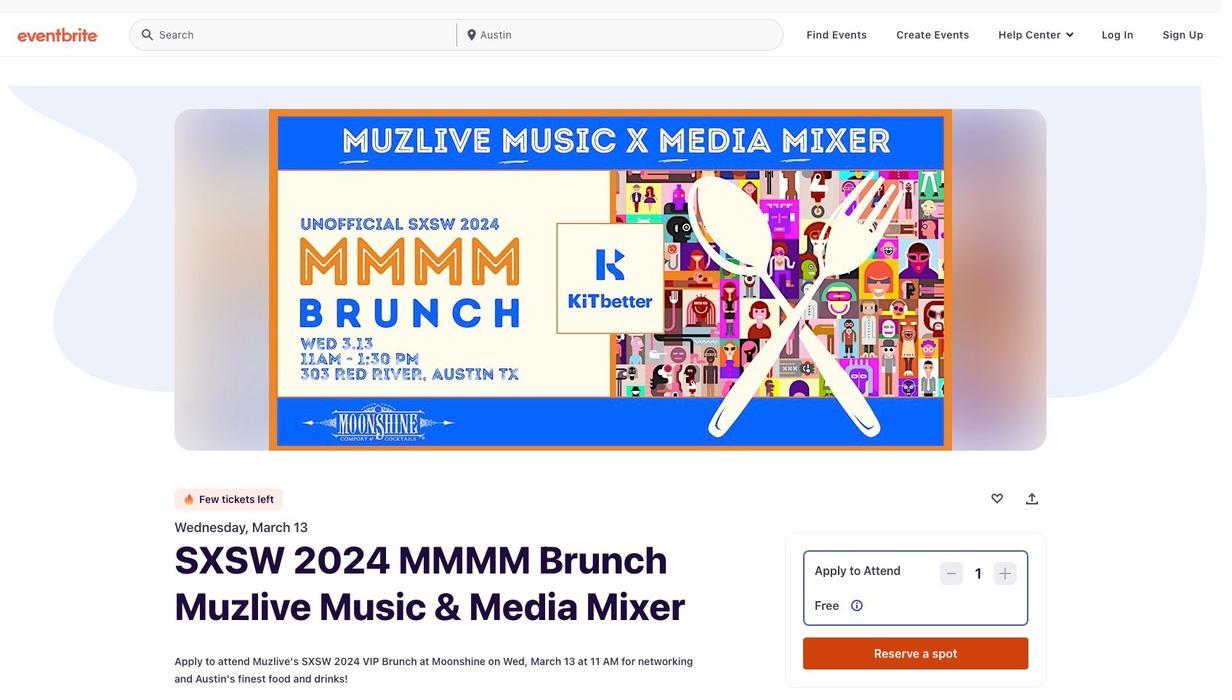 Task type: describe. For each thing, give the bounding box(es) containing it.
eventbrite image
[[17, 27, 97, 42]]

sxsw 2024 mmmm brunch muzlive music & media mixer image
[[269, 109, 952, 451]]

log in element
[[1102, 27, 1134, 42]]

create events element
[[897, 27, 970, 42]]



Task type: vqa. For each thing, say whether or not it's contained in the screenshot.
Saturday,
no



Task type: locate. For each thing, give the bounding box(es) containing it.
find events element
[[807, 27, 868, 42]]

article
[[0, 57, 1221, 700]]

sign up element
[[1163, 27, 1204, 42]]



